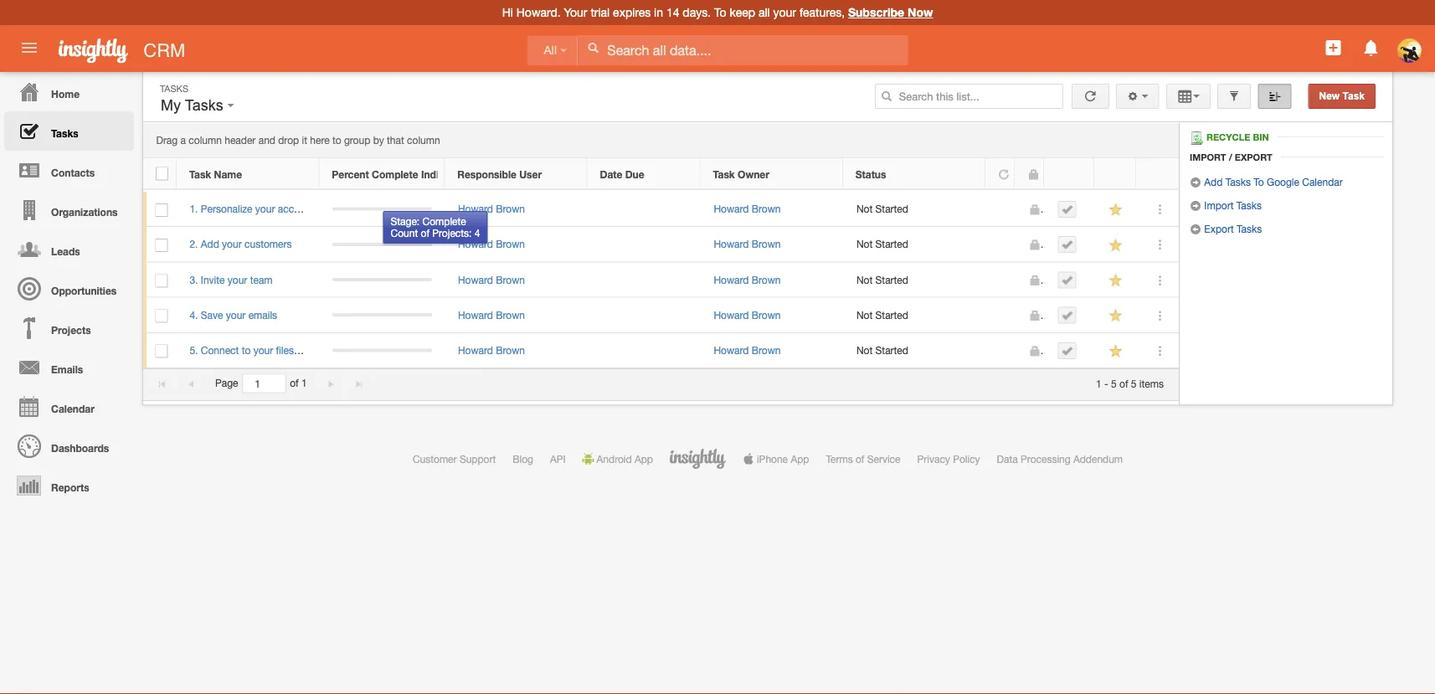 Task type: describe. For each thing, give the bounding box(es) containing it.
import / export
[[1190, 152, 1273, 162]]

date
[[600, 168, 623, 180]]

following image for 4. save your emails
[[1109, 308, 1124, 324]]

not for 2. add your customers
[[857, 238, 873, 250]]

blog
[[513, 453, 533, 465]]

android
[[597, 453, 632, 465]]

row containing 3. invite your team
[[143, 263, 1179, 298]]

0 horizontal spatial to
[[714, 5, 727, 19]]

4.
[[190, 309, 198, 321]]

tasks inside navigation
[[51, 127, 79, 139]]

your for customers
[[222, 238, 242, 250]]

2 press ctrl + space to group column header from the left
[[1137, 158, 1179, 190]]

projects:
[[432, 227, 472, 239]]

2 5 from the left
[[1132, 378, 1137, 389]]

mark this task complete image for 5. connect to your files and apps
[[1062, 345, 1073, 357]]

app for android app
[[635, 453, 653, 465]]

0 vertical spatial to
[[332, 135, 341, 146]]

home
[[51, 88, 80, 100]]

iphone app
[[757, 453, 809, 465]]

of right -
[[1120, 378, 1129, 389]]

add tasks to google calendar link
[[1190, 176, 1343, 188]]

my tasks
[[161, 97, 228, 114]]

leads link
[[4, 230, 134, 269]]

keep
[[730, 5, 756, 19]]

now
[[908, 5, 933, 19]]

of inside stage: complete count of projects: 4
[[421, 227, 430, 239]]

4
[[475, 227, 480, 239]]

not started for 3. invite your team
[[857, 274, 909, 286]]

support
[[460, 453, 496, 465]]

started for 1. personalize your account
[[876, 203, 909, 215]]

tasks for export tasks
[[1237, 223, 1262, 235]]

account
[[278, 203, 314, 215]]

android app link
[[583, 453, 653, 465]]

row containing 4. save your emails
[[143, 298, 1179, 333]]

following image for 2. add your customers
[[1109, 237, 1124, 253]]

import tasks link
[[1190, 199, 1262, 212]]

not started for 4. save your emails
[[857, 309, 909, 321]]

1 column from the left
[[189, 135, 222, 146]]

3. invite your team link
[[190, 274, 281, 286]]

mark this task complete image for 3. invite your team
[[1062, 274, 1073, 286]]

features,
[[800, 5, 845, 19]]

not started for 2. add your customers
[[857, 238, 909, 250]]

percent complete indicator responsible user
[[332, 168, 542, 180]]

recycle
[[1207, 132, 1251, 143]]

task for task owner
[[713, 168, 735, 180]]

name
[[214, 168, 242, 180]]

add inside row group
[[201, 238, 219, 250]]

blog link
[[513, 453, 533, 465]]

recycle bin
[[1207, 132, 1269, 143]]

4. save your emails
[[190, 309, 277, 321]]

white image
[[587, 42, 599, 54]]

calendar inside navigation
[[51, 403, 95, 415]]

not started cell for 3. invite your team
[[844, 263, 987, 298]]

stage: complete count of projects: 4
[[391, 215, 480, 239]]

tasks for import tasks
[[1237, 199, 1262, 211]]

started for 2. add your customers
[[876, 238, 909, 250]]

import tasks
[[1202, 199, 1262, 211]]

not started for 1. personalize your account
[[857, 203, 909, 215]]

emails
[[51, 364, 83, 375]]

reports
[[51, 482, 89, 493]]

owner
[[738, 168, 770, 180]]

drop
[[278, 135, 299, 146]]

1 - 5 of 5 items
[[1096, 378, 1164, 389]]

recycle bin link
[[1190, 132, 1278, 145]]

all link
[[527, 36, 578, 66]]

dashboards link
[[4, 426, 134, 466]]

complete for percent
[[372, 168, 418, 180]]

opportunities
[[51, 285, 117, 297]]

private task image for customers
[[1029, 239, 1041, 251]]

in
[[654, 5, 663, 19]]

2 horizontal spatial task
[[1343, 90, 1365, 102]]

indicator
[[421, 168, 464, 180]]

of 1
[[290, 378, 307, 389]]

task for task name
[[189, 168, 211, 180]]

your right all
[[774, 5, 797, 19]]

0 vertical spatial calendar
[[1303, 176, 1343, 188]]

started for 3. invite your team
[[876, 274, 909, 286]]

iphone app link
[[743, 453, 809, 465]]

following image for 1. personalize your account
[[1109, 202, 1124, 218]]

5. connect to your files and apps link
[[190, 344, 347, 356]]

bin
[[1253, 132, 1269, 143]]

status
[[856, 168, 887, 180]]

organizations
[[51, 206, 118, 218]]

organizations link
[[4, 190, 134, 230]]

2. add your customers
[[190, 238, 292, 250]]

notifications image
[[1362, 38, 1382, 58]]

reports link
[[4, 466, 134, 505]]

expires
[[613, 5, 651, 19]]

tasks for add tasks to google calendar
[[1226, 176, 1251, 188]]

your for emails
[[226, 309, 246, 321]]

1.
[[190, 203, 198, 215]]

0% complete image for 4. save your emails
[[332, 313, 432, 317]]

export tasks
[[1202, 223, 1262, 235]]

of right the terms
[[856, 453, 865, 465]]

api
[[550, 453, 566, 465]]

privacy policy link
[[918, 453, 981, 465]]

1. personalize your account link
[[190, 203, 323, 215]]

not started cell for 4. save your emails
[[844, 298, 987, 333]]

2.
[[190, 238, 198, 250]]

started for 4. save your emails
[[876, 309, 909, 321]]

not for 4. save your emails
[[857, 309, 873, 321]]

howard.
[[517, 5, 561, 19]]

page
[[215, 378, 238, 389]]

date due
[[600, 168, 645, 180]]

complete for stage:
[[423, 215, 466, 227]]

drag
[[156, 135, 178, 146]]

2 column from the left
[[407, 135, 440, 146]]

terms of service
[[826, 453, 901, 465]]

tasks link
[[4, 111, 134, 151]]

show list view filters image
[[1229, 90, 1241, 102]]

terms of service link
[[826, 453, 901, 465]]

due
[[625, 168, 645, 180]]

circle arrow right image
[[1190, 177, 1202, 188]]

0 vertical spatial export
[[1235, 152, 1273, 162]]

group
[[344, 135, 370, 146]]

0 vertical spatial and
[[259, 135, 276, 146]]

all
[[544, 44, 557, 57]]

trial
[[591, 5, 610, 19]]

projects link
[[4, 308, 134, 348]]

1 1 from the left
[[301, 378, 307, 389]]

row containing 1. personalize your account
[[143, 192, 1179, 227]]

import for import / export
[[1190, 152, 1227, 162]]

4. save your emails link
[[190, 309, 286, 321]]

cog image
[[1128, 90, 1139, 102]]

drag a column header and drop it here to group by that column
[[156, 135, 440, 146]]

not for 5. connect to your files and apps
[[857, 344, 873, 356]]

data processing addendum link
[[997, 453, 1123, 465]]

policy
[[953, 453, 981, 465]]

Search this list... text field
[[875, 84, 1064, 109]]



Task type: vqa. For each thing, say whether or not it's contained in the screenshot.
Emails Sent 0
no



Task type: locate. For each thing, give the bounding box(es) containing it.
4 not started from the top
[[857, 309, 909, 321]]

complete down that in the left top of the page
[[372, 168, 418, 180]]

your left team
[[228, 274, 247, 286]]

not started cell
[[844, 192, 987, 227], [844, 227, 987, 263], [844, 263, 987, 298], [844, 298, 987, 333], [844, 333, 987, 369]]

2 mark this task complete image from the top
[[1062, 274, 1073, 286]]

not for 1. personalize your account
[[857, 203, 873, 215]]

app right the android
[[635, 453, 653, 465]]

1 vertical spatial to
[[1254, 176, 1265, 188]]

complete inside row
[[372, 168, 418, 180]]

1 following image from the top
[[1109, 273, 1124, 289]]

not started cell for 1. personalize your account
[[844, 192, 987, 227]]

private task image for 1. personalize your account
[[1029, 204, 1041, 216]]

1. personalize your account
[[190, 203, 314, 215]]

new task
[[1320, 90, 1365, 102]]

of right 1 field
[[290, 378, 299, 389]]

to left google
[[1254, 176, 1265, 188]]

row containing 2. add your customers
[[143, 227, 1179, 263]]

0 horizontal spatial and
[[259, 135, 276, 146]]

0 horizontal spatial to
[[242, 344, 251, 356]]

1 mark this task complete image from the top
[[1062, 204, 1073, 215]]

service
[[868, 453, 901, 465]]

1 not from the top
[[857, 203, 873, 215]]

add right circle arrow right image at the top right of page
[[1205, 176, 1223, 188]]

your for team
[[228, 274, 247, 286]]

2 mark this task complete image from the top
[[1062, 345, 1073, 357]]

your
[[564, 5, 588, 19]]

invite
[[201, 274, 225, 286]]

repeating task image
[[998, 169, 1010, 180]]

private task image for 5. connect to your files and apps
[[1029, 345, 1041, 357]]

1 horizontal spatial export
[[1235, 152, 1273, 162]]

data processing addendum
[[997, 453, 1123, 465]]

your for account
[[255, 203, 275, 215]]

all
[[759, 5, 770, 19]]

mark this task complete image
[[1062, 204, 1073, 215], [1062, 345, 1073, 357]]

responsible
[[458, 168, 517, 180]]

0% complete image
[[332, 243, 432, 246], [332, 313, 432, 317]]

a
[[181, 135, 186, 146]]

add tasks to google calendar
[[1202, 176, 1343, 188]]

1 horizontal spatial calendar
[[1303, 176, 1343, 188]]

5 started from the top
[[876, 344, 909, 356]]

1 left -
[[1096, 378, 1102, 389]]

column right that in the left top of the page
[[407, 135, 440, 146]]

0 vertical spatial import
[[1190, 152, 1227, 162]]

to right connect
[[242, 344, 251, 356]]

3 mark this task complete image from the top
[[1062, 310, 1073, 321]]

5 left items
[[1132, 378, 1137, 389]]

import right circle arrow right icon
[[1205, 199, 1234, 211]]

1 vertical spatial to
[[242, 344, 251, 356]]

howard
[[458, 203, 493, 215], [714, 203, 749, 215], [458, 238, 493, 250], [714, 238, 749, 250], [458, 274, 493, 286], [714, 274, 749, 286], [458, 309, 493, 321], [714, 309, 749, 321], [458, 344, 493, 356], [714, 344, 749, 356]]

terms
[[826, 453, 853, 465]]

task
[[1343, 90, 1365, 102], [189, 168, 211, 180], [713, 168, 735, 180]]

projects
[[51, 324, 91, 336]]

3 started from the top
[[876, 274, 909, 286]]

opportunities link
[[4, 269, 134, 308]]

1 started from the top
[[876, 203, 909, 215]]

1 field
[[243, 375, 285, 393]]

None checkbox
[[156, 167, 168, 180], [155, 239, 168, 252], [156, 167, 168, 180], [155, 239, 168, 252]]

private task image for emails
[[1029, 310, 1041, 322]]

row group containing 1. personalize your account
[[143, 192, 1179, 369]]

5 not from the top
[[857, 344, 873, 356]]

new task link
[[1309, 84, 1376, 109]]

press ctrl + space to group column header left circle arrow right image at the top right of page
[[1137, 158, 1179, 190]]

data
[[997, 453, 1018, 465]]

1 row from the top
[[143, 158, 1179, 190]]

export right circle arrow left icon
[[1205, 223, 1234, 235]]

following image for 3. invite your team
[[1109, 273, 1124, 289]]

customer support link
[[413, 453, 496, 465]]

processing
[[1021, 453, 1071, 465]]

0 horizontal spatial export
[[1205, 223, 1234, 235]]

3 row from the top
[[143, 227, 1179, 263]]

tasks up my
[[160, 83, 188, 94]]

2 started from the top
[[876, 238, 909, 250]]

not started for 5. connect to your files and apps
[[857, 344, 909, 356]]

complete
[[372, 168, 418, 180], [423, 215, 466, 227]]

2 vertical spatial following image
[[1109, 343, 1124, 359]]

1 5 from the left
[[1112, 378, 1117, 389]]

calendar up 'dashboards' link
[[51, 403, 95, 415]]

personalize
[[201, 203, 253, 215]]

2 vertical spatial mark this task complete image
[[1062, 310, 1073, 321]]

task left name
[[189, 168, 211, 180]]

0% complete image down count
[[332, 243, 432, 246]]

app right iphone
[[791, 453, 809, 465]]

1 0% complete image from the top
[[332, 243, 432, 246]]

column
[[189, 135, 222, 146], [407, 135, 440, 146]]

0 vertical spatial following image
[[1109, 273, 1124, 289]]

1 horizontal spatial add
[[1205, 176, 1223, 188]]

and inside row group
[[297, 344, 314, 356]]

howard brown
[[458, 203, 525, 215], [714, 203, 781, 215], [458, 238, 525, 250], [714, 238, 781, 250], [458, 274, 525, 286], [714, 274, 781, 286], [458, 309, 525, 321], [714, 309, 781, 321], [458, 344, 525, 356], [714, 344, 781, 356]]

android app
[[597, 453, 653, 465]]

brown
[[496, 203, 525, 215], [752, 203, 781, 215], [496, 238, 525, 250], [752, 238, 781, 250], [496, 274, 525, 286], [752, 274, 781, 286], [496, 309, 525, 321], [752, 309, 781, 321], [496, 344, 525, 356], [752, 344, 781, 356]]

private task image for 3. invite your team
[[1029, 275, 1041, 286]]

your right save
[[226, 309, 246, 321]]

not started cell for 2. add your customers
[[844, 227, 987, 263]]

files
[[276, 344, 294, 356]]

following image
[[1109, 202, 1124, 218], [1109, 237, 1124, 253], [1109, 343, 1124, 359]]

private task image
[[1028, 169, 1039, 180], [1029, 204, 1041, 216], [1029, 275, 1041, 286], [1029, 345, 1041, 357]]

1 vertical spatial mark this task complete image
[[1062, 345, 1073, 357]]

tasks down the import tasks
[[1237, 223, 1262, 235]]

1 horizontal spatial 5
[[1132, 378, 1137, 389]]

5 right -
[[1112, 378, 1117, 389]]

your left files at the left of the page
[[254, 344, 273, 356]]

6 row from the top
[[143, 333, 1179, 369]]

1 mark this task complete image from the top
[[1062, 239, 1073, 251]]

my
[[161, 97, 181, 114]]

calendar right google
[[1303, 176, 1343, 188]]

press ctrl + space to group column header down cog icon
[[1095, 158, 1137, 190]]

press ctrl + space to group column header
[[1095, 158, 1137, 190], [1137, 158, 1179, 190]]

0 horizontal spatial add
[[201, 238, 219, 250]]

1 app from the left
[[635, 453, 653, 465]]

0% complete image up apps
[[332, 313, 432, 317]]

1 vertical spatial following image
[[1109, 308, 1124, 324]]

app
[[635, 453, 653, 465], [791, 453, 809, 465]]

add right "2."
[[201, 238, 219, 250]]

to inside row group
[[242, 344, 251, 356]]

add
[[1205, 176, 1223, 188], [201, 238, 219, 250]]

1 horizontal spatial 1
[[1096, 378, 1102, 389]]

subscribe now link
[[848, 5, 933, 19]]

Search all data.... text field
[[578, 35, 908, 65]]

header
[[225, 135, 256, 146]]

export inside "link"
[[1205, 223, 1234, 235]]

1 vertical spatial complete
[[423, 215, 466, 227]]

tasks down add tasks to google calendar link
[[1237, 199, 1262, 211]]

mark this task complete image for 1. personalize your account
[[1062, 204, 1073, 215]]

started for 5. connect to your files and apps
[[876, 344, 909, 356]]

tasks up the import tasks
[[1226, 176, 1251, 188]]

3 not from the top
[[857, 274, 873, 286]]

1 not started from the top
[[857, 203, 909, 215]]

1 vertical spatial mark this task complete image
[[1062, 274, 1073, 286]]

task left owner
[[713, 168, 735, 180]]

1 private task image from the top
[[1029, 239, 1041, 251]]

private task image
[[1029, 239, 1041, 251], [1029, 310, 1041, 322]]

howard brown link
[[458, 203, 525, 215], [714, 203, 781, 215], [458, 238, 525, 250], [714, 238, 781, 250], [458, 274, 525, 286], [714, 274, 781, 286], [458, 309, 525, 321], [714, 309, 781, 321], [458, 344, 525, 356], [714, 344, 781, 356]]

and right files at the left of the page
[[297, 344, 314, 356]]

5 not started cell from the top
[[844, 333, 987, 369]]

2 not started from the top
[[857, 238, 909, 250]]

1 horizontal spatial complete
[[423, 215, 466, 227]]

2 0% complete image from the top
[[332, 313, 432, 317]]

connect
[[201, 344, 239, 356]]

cell
[[320, 192, 445, 227], [588, 192, 701, 227], [987, 192, 1016, 227], [1045, 192, 1096, 227], [588, 227, 701, 263], [987, 227, 1016, 263], [1045, 227, 1096, 263], [320, 263, 445, 298], [588, 263, 701, 298], [987, 263, 1016, 298], [1045, 263, 1096, 298], [588, 298, 701, 333], [987, 298, 1016, 333], [1045, 298, 1096, 333], [320, 333, 445, 369], [588, 333, 701, 369], [987, 333, 1016, 369], [1045, 333, 1096, 369]]

tasks up contacts link
[[51, 127, 79, 139]]

2 not from the top
[[857, 238, 873, 250]]

not started cell for 5. connect to your files and apps
[[844, 333, 987, 369]]

2 following image from the top
[[1109, 308, 1124, 324]]

1
[[301, 378, 307, 389], [1096, 378, 1102, 389]]

0 horizontal spatial 5
[[1112, 378, 1117, 389]]

3 not started from the top
[[857, 274, 909, 286]]

percent
[[332, 168, 369, 180]]

complete up projects:
[[423, 215, 466, 227]]

column right the a
[[189, 135, 222, 146]]

that
[[387, 135, 404, 146]]

calendar
[[1303, 176, 1343, 188], [51, 403, 95, 415]]

not
[[857, 203, 873, 215], [857, 238, 873, 250], [857, 274, 873, 286], [857, 309, 873, 321], [857, 344, 873, 356]]

show sidebar image
[[1269, 90, 1281, 102]]

of right count
[[421, 227, 430, 239]]

0 vertical spatial to
[[714, 5, 727, 19]]

1 right 1 field
[[301, 378, 307, 389]]

your up 3. invite your team at the top left
[[222, 238, 242, 250]]

4 started from the top
[[876, 309, 909, 321]]

subscribe
[[848, 5, 905, 19]]

export
[[1235, 152, 1273, 162], [1205, 223, 1234, 235]]

3 following image from the top
[[1109, 343, 1124, 359]]

not for 3. invite your team
[[857, 274, 873, 286]]

row containing 5. connect to your files and apps
[[143, 333, 1179, 369]]

1 vertical spatial and
[[297, 344, 314, 356]]

to left keep
[[714, 5, 727, 19]]

tasks inside "link"
[[1237, 223, 1262, 235]]

3.
[[190, 274, 198, 286]]

2 app from the left
[[791, 453, 809, 465]]

mark this task complete image for 2. add your customers
[[1062, 239, 1073, 251]]

count
[[391, 227, 418, 239]]

tasks right my
[[185, 97, 223, 114]]

0 horizontal spatial complete
[[372, 168, 418, 180]]

app for iphone app
[[791, 453, 809, 465]]

2 row from the top
[[143, 192, 1179, 227]]

row group
[[143, 192, 1179, 369]]

refresh list image
[[1083, 90, 1099, 102]]

1 horizontal spatial and
[[297, 344, 314, 356]]

mark this task complete image for 4. save your emails
[[1062, 310, 1073, 321]]

import for import tasks
[[1205, 199, 1234, 211]]

1 not started cell from the top
[[844, 192, 987, 227]]

not started
[[857, 203, 909, 215], [857, 238, 909, 250], [857, 274, 909, 286], [857, 309, 909, 321], [857, 344, 909, 356]]

5 not started from the top
[[857, 344, 909, 356]]

5.
[[190, 344, 198, 356]]

0 vertical spatial private task image
[[1029, 239, 1041, 251]]

1 vertical spatial 0% complete image
[[332, 313, 432, 317]]

customers
[[245, 238, 292, 250]]

tasks
[[160, 83, 188, 94], [185, 97, 223, 114], [51, 127, 79, 139], [1226, 176, 1251, 188], [1237, 199, 1262, 211], [1237, 223, 1262, 235]]

hi
[[502, 5, 513, 19]]

search image
[[881, 90, 893, 102]]

2 private task image from the top
[[1029, 310, 1041, 322]]

home link
[[4, 72, 134, 111]]

14
[[667, 5, 680, 19]]

here
[[310, 135, 330, 146]]

navigation
[[0, 72, 134, 505]]

None checkbox
[[155, 203, 168, 217], [155, 274, 168, 288], [155, 309, 168, 323], [155, 345, 168, 358], [155, 203, 168, 217], [155, 274, 168, 288], [155, 309, 168, 323], [155, 345, 168, 358]]

save
[[201, 309, 223, 321]]

0 vertical spatial 0% complete image
[[332, 243, 432, 246]]

0 horizontal spatial column
[[189, 135, 222, 146]]

row containing task name
[[143, 158, 1179, 190]]

-
[[1105, 378, 1109, 389]]

1 following image from the top
[[1109, 202, 1124, 218]]

1 vertical spatial add
[[201, 238, 219, 250]]

complete inside stage: complete count of projects: 4
[[423, 215, 466, 227]]

to right here
[[332, 135, 341, 146]]

3. invite your team
[[190, 274, 273, 286]]

5 row from the top
[[143, 298, 1179, 333]]

0 vertical spatial add
[[1205, 176, 1223, 188]]

crm
[[144, 39, 185, 61]]

4 not from the top
[[857, 309, 873, 321]]

0 horizontal spatial app
[[635, 453, 653, 465]]

0 vertical spatial mark this task complete image
[[1062, 239, 1073, 251]]

1 horizontal spatial column
[[407, 135, 440, 146]]

task right 'new'
[[1343, 90, 1365, 102]]

customer support
[[413, 453, 496, 465]]

1 vertical spatial private task image
[[1029, 310, 1041, 322]]

export tasks link
[[1190, 223, 1262, 235]]

stage:
[[391, 215, 420, 227]]

circle arrow left image
[[1190, 224, 1202, 235]]

0 horizontal spatial 1
[[301, 378, 307, 389]]

following image for 5. connect to your files and apps
[[1109, 343, 1124, 359]]

2. add your customers link
[[190, 238, 300, 250]]

navigation containing home
[[0, 72, 134, 505]]

0 horizontal spatial task
[[189, 168, 211, 180]]

circle arrow right image
[[1190, 200, 1202, 212]]

hi howard. your trial expires in 14 days. to keep all your features, subscribe now
[[502, 5, 933, 19]]

import left /
[[1190, 152, 1227, 162]]

1 press ctrl + space to group column header from the left
[[1095, 158, 1137, 190]]

customer
[[413, 453, 457, 465]]

4 not started cell from the top
[[844, 298, 987, 333]]

row
[[143, 158, 1179, 190], [143, 192, 1179, 227], [143, 227, 1179, 263], [143, 263, 1179, 298], [143, 298, 1179, 333], [143, 333, 1179, 369]]

export down bin
[[1235, 152, 1273, 162]]

0 vertical spatial following image
[[1109, 202, 1124, 218]]

1 horizontal spatial to
[[1254, 176, 1265, 188]]

2 not started cell from the top
[[844, 227, 987, 263]]

0% complete image for 2. add your customers
[[332, 243, 432, 246]]

your left account
[[255, 203, 275, 215]]

1 vertical spatial following image
[[1109, 237, 1124, 253]]

1 vertical spatial export
[[1205, 223, 1234, 235]]

privacy policy
[[918, 453, 981, 465]]

1 horizontal spatial to
[[332, 135, 341, 146]]

and left "drop"
[[259, 135, 276, 146]]

1 horizontal spatial task
[[713, 168, 735, 180]]

it
[[302, 135, 307, 146]]

tasks for my tasks
[[185, 97, 223, 114]]

iphone
[[757, 453, 788, 465]]

1 vertical spatial import
[[1205, 199, 1234, 211]]

2 following image from the top
[[1109, 237, 1124, 253]]

mark this task complete image
[[1062, 239, 1073, 251], [1062, 274, 1073, 286], [1062, 310, 1073, 321]]

emails
[[248, 309, 277, 321]]

1 horizontal spatial app
[[791, 453, 809, 465]]

1 vertical spatial calendar
[[51, 403, 95, 415]]

addendum
[[1074, 453, 1123, 465]]

0 vertical spatial complete
[[372, 168, 418, 180]]

task owner
[[713, 168, 770, 180]]

/
[[1229, 152, 1233, 162]]

privacy
[[918, 453, 951, 465]]

4 row from the top
[[143, 263, 1179, 298]]

apps
[[316, 344, 339, 356]]

to
[[714, 5, 727, 19], [1254, 176, 1265, 188]]

following image
[[1109, 273, 1124, 289], [1109, 308, 1124, 324]]

0 vertical spatial mark this task complete image
[[1062, 204, 1073, 215]]

tasks inside button
[[185, 97, 223, 114]]

2 1 from the left
[[1096, 378, 1102, 389]]

0 horizontal spatial calendar
[[51, 403, 95, 415]]

3 not started cell from the top
[[844, 263, 987, 298]]



